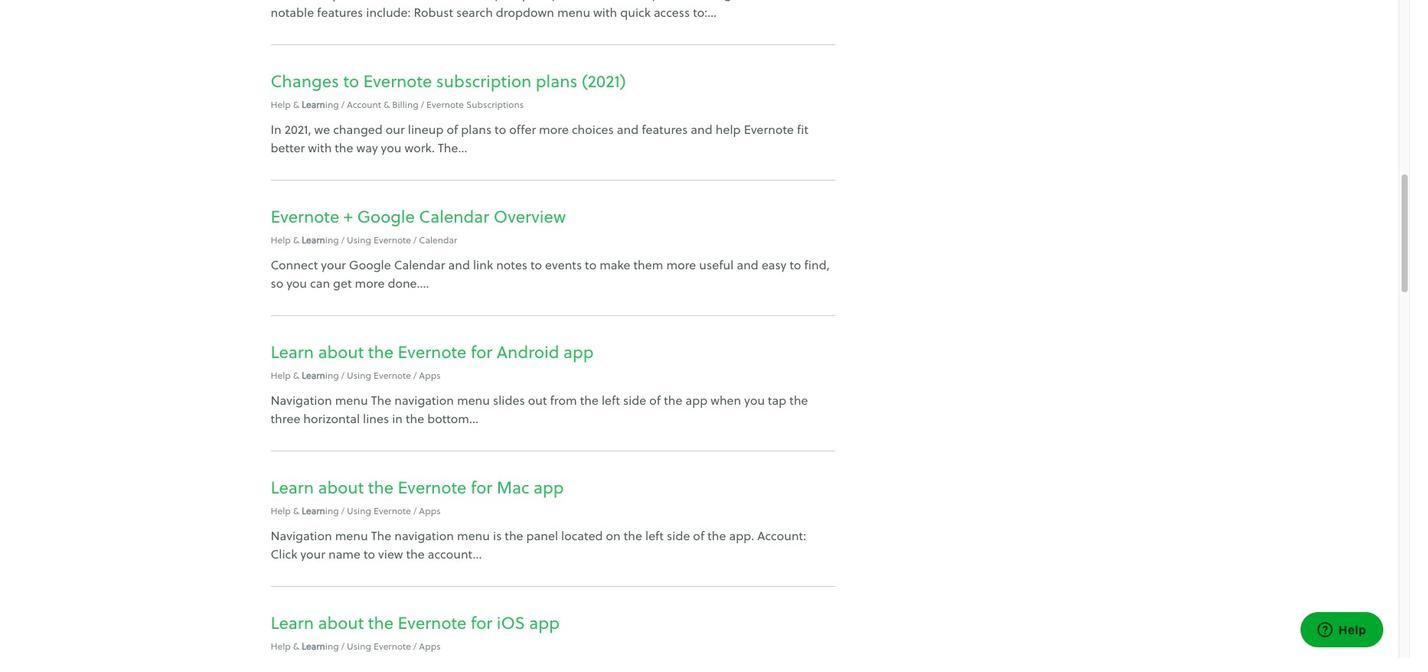 Task type: locate. For each thing, give the bounding box(es) containing it.
and left the help at the top of page
[[691, 120, 713, 138]]

about up name
[[318, 476, 364, 499]]

evernote's powerful search makes it easy to quickly locate whatever you're looking for. some notable features include: robust search dropdown menu with quick access to:...
[[271, 0, 789, 21]]

2 apps from the top
[[419, 505, 441, 518]]

quickly
[[518, 0, 557, 2]]

on
[[606, 527, 621, 545]]

the inside navigation menu the navigation menu slides out from the left side of the app when you tap the three horizontal lines in the bottom...
[[371, 391, 391, 409]]

learn about the evernote for mac app link
[[271, 476, 564, 500]]

& inside evernote + google calendar overview help & learn ing / using evernote / calendar
[[293, 234, 299, 247]]

the right tap
[[790, 391, 808, 409]]

1 vertical spatial search
[[456, 3, 493, 21]]

apps down learn about the evernote for android app link
[[419, 369, 441, 382]]

2 horizontal spatial more
[[667, 256, 696, 274]]

ing inside evernote + google calendar overview help & learn ing / using evernote / calendar
[[325, 234, 339, 247]]

2 vertical spatial of
[[693, 527, 705, 545]]

you left tap
[[745, 391, 765, 409]]

0 vertical spatial plans
[[536, 69, 578, 93]]

using inside learn about the evernote for mac app help & learn ing / using evernote / apps
[[347, 505, 371, 518]]

1 vertical spatial apps link
[[419, 505, 441, 519]]

2 vertical spatial apps link
[[419, 640, 441, 654]]

menu up horizontal on the bottom left of the page
[[335, 391, 368, 409]]

app inside learn about the evernote for ios app help & learn ing / using evernote / apps
[[529, 611, 560, 635]]

navigation inside navigation menu the navigation menu is the panel located on the left side of the app. account: click your name to view the account...
[[395, 527, 454, 545]]

navigation menu the navigation menu is the panel located on the left side of the app. account: click your name to view the account...
[[271, 527, 807, 563]]

1 horizontal spatial left
[[646, 527, 664, 545]]

changes to evernote subscription plans (2021) help & learn ing / account & billing / evernote subscriptions
[[271, 69, 626, 111]]

1 vertical spatial navigation
[[395, 527, 454, 545]]

account...
[[428, 545, 482, 563]]

learn inside evernote + google calendar overview help & learn ing / using evernote / calendar
[[302, 234, 325, 247]]

your inside connect your google calendar and link notes to events to make them more useful and easy to find, so you can get more done....
[[321, 256, 346, 274]]

find,
[[804, 256, 830, 274]]

0 vertical spatial the
[[371, 391, 391, 409]]

the down view
[[368, 611, 394, 635]]

menu up bottom...
[[457, 391, 490, 409]]

1 vertical spatial apps
[[419, 505, 441, 518]]

apps link down learn about the evernote for android app link
[[419, 369, 441, 383]]

to left offer
[[495, 120, 506, 138]]

to inside navigation menu the navigation menu is the panel located on the left side of the app. account: click your name to view the account...
[[364, 545, 375, 563]]

access
[[654, 3, 690, 21]]

using inside learn about the evernote for ios app help & learn ing / using evernote / apps
[[347, 640, 371, 653]]

features left the help at the top of page
[[642, 120, 688, 138]]

features inside in 2021, we changed our lineup of plans to offer more choices and features and help evernote fit better with the way you work. the...
[[642, 120, 688, 138]]

menu
[[558, 3, 591, 21], [335, 391, 368, 409], [457, 391, 490, 409], [335, 527, 368, 545], [457, 527, 490, 545]]

2 about from the top
[[318, 476, 364, 499]]

navigation for learn about the evernote for android app
[[271, 391, 332, 409]]

2 navigation from the top
[[271, 527, 332, 545]]

left right from
[[602, 391, 620, 409]]

/
[[341, 98, 345, 111], [421, 98, 424, 111], [341, 234, 345, 247], [414, 234, 417, 247], [341, 369, 345, 382], [414, 369, 417, 382], [341, 505, 345, 518], [414, 505, 417, 518], [341, 640, 345, 653], [414, 640, 417, 653]]

using inside learn about the evernote for android app help & learn ing / using evernote / apps
[[347, 369, 371, 382]]

evernote down changes to evernote subscription plans (2021) link
[[427, 98, 464, 111]]

0 horizontal spatial with
[[308, 139, 332, 156]]

using evernote link down +
[[347, 234, 411, 248]]

is
[[493, 527, 502, 545]]

0 vertical spatial google
[[357, 205, 415, 228]]

of left app.
[[693, 527, 705, 545]]

0 vertical spatial apps
[[419, 369, 441, 382]]

1 the from the top
[[371, 391, 391, 409]]

help inside learn about the evernote for ios app help & learn ing / using evernote / apps
[[271, 640, 291, 653]]

google for +
[[357, 205, 415, 228]]

you
[[381, 139, 402, 156], [287, 274, 307, 292], [745, 391, 765, 409]]

of inside navigation menu the navigation menu slides out from the left side of the app when you tap the three horizontal lines in the bottom...
[[650, 391, 661, 409]]

easy right it
[[475, 0, 500, 2]]

navigation
[[271, 391, 332, 409], [271, 527, 332, 545]]

app inside learn about the evernote for android app help & learn ing / using evernote / apps
[[564, 340, 594, 364]]

so
[[271, 274, 284, 292]]

help inside changes to evernote subscription plans (2021) help & learn ing / account & billing / evernote subscriptions
[[271, 98, 291, 111]]

2 for from the top
[[471, 476, 493, 499]]

of up the...
[[447, 120, 458, 138]]

you down our
[[381, 139, 402, 156]]

more right them
[[667, 256, 696, 274]]

help inside learn about the evernote for mac app help & learn ing / using evernote / apps
[[271, 505, 291, 518]]

side inside navigation menu the navigation menu slides out from the left side of the app when you tap the three horizontal lines in the bottom...
[[623, 391, 647, 409]]

easy left find,
[[762, 256, 787, 274]]

1 using evernote link from the top
[[347, 234, 411, 248]]

3 using from the top
[[347, 505, 371, 518]]

for
[[471, 340, 493, 364], [471, 476, 493, 499], [471, 611, 493, 635]]

the right on
[[624, 527, 643, 545]]

2 vertical spatial apps
[[419, 640, 441, 653]]

changes to evernote subscription plans (2021) link
[[271, 69, 626, 94]]

4 using from the top
[[347, 640, 371, 653]]

of inside navigation menu the navigation menu is the panel located on the left side of the app. account: click your name to view the account...
[[693, 527, 705, 545]]

using evernote link up view
[[347, 505, 411, 519]]

ing
[[325, 98, 339, 111], [325, 234, 339, 247], [325, 369, 339, 382], [325, 505, 339, 518], [325, 640, 339, 653]]

0 vertical spatial with
[[594, 3, 617, 21]]

for for android
[[471, 340, 493, 364]]

left inside navigation menu the navigation menu is the panel located on the left side of the app. account: click your name to view the account...
[[646, 527, 664, 545]]

the
[[335, 139, 353, 156], [368, 340, 394, 364], [580, 391, 599, 409], [664, 391, 683, 409], [790, 391, 808, 409], [406, 410, 424, 427], [368, 476, 394, 499], [505, 527, 524, 545], [624, 527, 643, 545], [708, 527, 726, 545], [406, 545, 425, 563], [368, 611, 394, 635]]

for inside learn about the evernote for android app help & learn ing / using evernote / apps
[[471, 340, 493, 364]]

using evernote link for android
[[347, 369, 411, 383]]

using evernote link
[[347, 234, 411, 248], [347, 369, 411, 383], [347, 505, 411, 519], [347, 640, 411, 654]]

side inside navigation menu the navigation menu is the panel located on the left side of the app. account: click your name to view the account...
[[667, 527, 690, 545]]

1 vertical spatial features
[[642, 120, 688, 138]]

apps inside learn about the evernote for ios app help & learn ing / using evernote / apps
[[419, 640, 441, 653]]

tap
[[768, 391, 787, 409]]

app for android
[[564, 340, 594, 364]]

evernote up in
[[374, 369, 411, 382]]

account
[[347, 98, 381, 111]]

1 about from the top
[[318, 340, 364, 364]]

to up account
[[343, 69, 359, 93]]

for for mac
[[471, 476, 493, 499]]

3 ing from the top
[[325, 369, 339, 382]]

about inside learn about the evernote for android app help & learn ing / using evernote / apps
[[318, 340, 364, 364]]

0 horizontal spatial plans
[[461, 120, 492, 138]]

0 horizontal spatial you
[[287, 274, 307, 292]]

help inside learn about the evernote for android app help & learn ing / using evernote / apps
[[271, 369, 291, 382]]

the up view
[[368, 476, 394, 499]]

left
[[602, 391, 620, 409], [646, 527, 664, 545]]

to left make
[[585, 256, 597, 274]]

you inside navigation menu the navigation menu slides out from the left side of the app when you tap the three horizontal lines in the bottom...
[[745, 391, 765, 409]]

app for ios
[[529, 611, 560, 635]]

search up include:
[[385, 0, 422, 2]]

the right in
[[406, 410, 424, 427]]

navigation
[[395, 391, 454, 409], [395, 527, 454, 545]]

google inside connect your google calendar and link notes to events to make them more useful and easy to find, so you can get more done....
[[349, 256, 391, 274]]

0 horizontal spatial features
[[317, 3, 363, 21]]

0 vertical spatial side
[[623, 391, 647, 409]]

0 vertical spatial apps link
[[419, 369, 441, 383]]

using evernote link down learn about the evernote for ios app link
[[347, 640, 411, 654]]

learn
[[302, 98, 325, 111], [302, 234, 325, 247], [271, 340, 314, 364], [302, 369, 325, 382], [271, 476, 314, 499], [302, 505, 325, 518], [271, 611, 314, 635], [302, 640, 325, 653]]

to:...
[[693, 3, 717, 21]]

your up get
[[321, 256, 346, 274]]

click
[[271, 545, 297, 563]]

the right from
[[580, 391, 599, 409]]

1 vertical spatial easy
[[762, 256, 787, 274]]

1 vertical spatial plans
[[461, 120, 492, 138]]

apps for ios
[[419, 640, 441, 653]]

1 vertical spatial of
[[650, 391, 661, 409]]

evernote down evernote + google calendar overview link
[[374, 234, 411, 247]]

side right from
[[623, 391, 647, 409]]

1 apps from the top
[[419, 369, 441, 382]]

left inside navigation menu the navigation menu slides out from the left side of the app when you tap the three horizontal lines in the bottom...
[[602, 391, 620, 409]]

to up dropdown in the top left of the page
[[503, 0, 515, 2]]

1 vertical spatial with
[[308, 139, 332, 156]]

left right on
[[646, 527, 664, 545]]

2 ing from the top
[[325, 234, 339, 247]]

0 vertical spatial about
[[318, 340, 364, 364]]

app right ios
[[529, 611, 560, 635]]

navigation up in
[[395, 391, 454, 409]]

your
[[321, 256, 346, 274], [301, 545, 325, 563]]

1 ing from the top
[[325, 98, 339, 111]]

3 about from the top
[[318, 611, 364, 635]]

ing inside learn about the evernote for ios app help & learn ing / using evernote / apps
[[325, 640, 339, 653]]

the up lines
[[368, 340, 394, 364]]

with inside evernote's powerful search makes it easy to quickly locate whatever you're looking for. some notable features include: robust search dropdown menu with quick access to:...
[[594, 3, 617, 21]]

more inside in 2021, we changed our lineup of plans to offer more choices and features and help evernote fit better with the way you work. the...
[[539, 120, 569, 138]]

to inside in 2021, we changed our lineup of plans to offer more choices and features and help evernote fit better with the way you work. the...
[[495, 120, 506, 138]]

1 vertical spatial google
[[349, 256, 391, 274]]

1 apps link from the top
[[419, 369, 441, 383]]

with
[[594, 3, 617, 21], [308, 139, 332, 156]]

2 horizontal spatial of
[[693, 527, 705, 545]]

0 vertical spatial features
[[317, 3, 363, 21]]

for inside learn about the evernote for mac app help & learn ing / using evernote / apps
[[471, 476, 493, 499]]

2 vertical spatial for
[[471, 611, 493, 635]]

search down it
[[456, 3, 493, 21]]

evernote left +
[[271, 205, 340, 228]]

of left "when"
[[650, 391, 661, 409]]

3 help from the top
[[271, 369, 291, 382]]

app left "when"
[[686, 391, 708, 409]]

looking
[[690, 0, 732, 2]]

lines
[[363, 410, 389, 427]]

your right click
[[301, 545, 325, 563]]

notes
[[496, 256, 528, 274]]

1 vertical spatial the
[[371, 527, 391, 545]]

1 navigation from the top
[[271, 391, 332, 409]]

using up name
[[347, 505, 371, 518]]

navigation up three
[[271, 391, 332, 409]]

1 horizontal spatial side
[[667, 527, 690, 545]]

the up lines
[[371, 391, 391, 409]]

apps link
[[419, 369, 441, 383], [419, 505, 441, 519], [419, 640, 441, 654]]

0 vertical spatial your
[[321, 256, 346, 274]]

useful
[[699, 256, 734, 274]]

navigation inside navigation menu the navigation menu slides out from the left side of the app when you tap the three horizontal lines in the bottom...
[[271, 391, 332, 409]]

to left view
[[364, 545, 375, 563]]

for left the android
[[471, 340, 493, 364]]

app inside learn about the evernote for mac app help & learn ing / using evernote / apps
[[534, 476, 564, 499]]

0 vertical spatial navigation
[[271, 391, 332, 409]]

with down we
[[308, 139, 332, 156]]

1 for from the top
[[471, 340, 493, 364]]

ing inside changes to evernote subscription plans (2021) help & learn ing / account & billing / evernote subscriptions
[[325, 98, 339, 111]]

to inside changes to evernote subscription plans (2021) help & learn ing / account & billing / evernote subscriptions
[[343, 69, 359, 93]]

1 vertical spatial for
[[471, 476, 493, 499]]

apps down learn about the evernote for mac app link
[[419, 505, 441, 518]]

3 for from the top
[[471, 611, 493, 635]]

using up lines
[[347, 369, 371, 382]]

4 ing from the top
[[325, 505, 339, 518]]

2 vertical spatial calendar
[[394, 256, 445, 274]]

about inside learn about the evernote for mac app help & learn ing / using evernote / apps
[[318, 476, 364, 499]]

apps link for mac
[[419, 505, 441, 519]]

navigation inside navigation menu the navigation menu slides out from the left side of the app when you tap the three horizontal lines in the bottom...
[[395, 391, 454, 409]]

2 vertical spatial about
[[318, 611, 364, 635]]

the right is in the bottom of the page
[[505, 527, 524, 545]]

using evernote link for help
[[347, 234, 411, 248]]

learn about the evernote for android app help & learn ing / using evernote / apps
[[271, 340, 594, 382]]

ing inside learn about the evernote for mac app help & learn ing / using evernote / apps
[[325, 505, 339, 518]]

1 vertical spatial you
[[287, 274, 307, 292]]

evernote
[[363, 69, 432, 93], [427, 98, 464, 111], [744, 120, 794, 138], [271, 205, 340, 228], [374, 234, 411, 247], [398, 340, 467, 364], [374, 369, 411, 382], [398, 476, 467, 499], [374, 505, 411, 518], [398, 611, 467, 635], [374, 640, 411, 653]]

better
[[271, 139, 305, 156]]

located
[[561, 527, 603, 545]]

about down name
[[318, 611, 364, 635]]

three
[[271, 410, 301, 427]]

locate
[[560, 0, 594, 2]]

1 vertical spatial side
[[667, 527, 690, 545]]

dropdown
[[496, 3, 555, 21]]

1 horizontal spatial with
[[594, 3, 617, 21]]

calendar for and
[[394, 256, 445, 274]]

features
[[317, 3, 363, 21], [642, 120, 688, 138]]

0 horizontal spatial side
[[623, 391, 647, 409]]

the inside learn about the evernote for ios app help & learn ing / using evernote / apps
[[368, 611, 394, 635]]

1 horizontal spatial features
[[642, 120, 688, 138]]

you down connect
[[287, 274, 307, 292]]

0 horizontal spatial easy
[[475, 0, 500, 2]]

1 horizontal spatial you
[[381, 139, 402, 156]]

1 vertical spatial your
[[301, 545, 325, 563]]

1 vertical spatial about
[[318, 476, 364, 499]]

features down powerful
[[317, 3, 363, 21]]

for left mac
[[471, 476, 493, 499]]

evernote left fit
[[744, 120, 794, 138]]

the inside in 2021, we changed our lineup of plans to offer more choices and features and help evernote fit better with the way you work. the...
[[335, 139, 353, 156]]

help
[[716, 120, 741, 138]]

using down learn about the evernote for ios app link
[[347, 640, 371, 653]]

more right get
[[355, 274, 385, 292]]

0 vertical spatial you
[[381, 139, 402, 156]]

easy
[[475, 0, 500, 2], [762, 256, 787, 274]]

0 vertical spatial search
[[385, 0, 422, 2]]

billing
[[392, 98, 419, 111]]

google inside evernote + google calendar overview help & learn ing / using evernote / calendar
[[357, 205, 415, 228]]

0 horizontal spatial more
[[355, 274, 385, 292]]

for.
[[735, 0, 753, 2]]

calendar link
[[419, 234, 458, 248]]

plans inside in 2021, we changed our lineup of plans to offer more choices and features and help evernote fit better with the way you work. the...
[[461, 120, 492, 138]]

apps link down learn about the evernote for ios app link
[[419, 640, 441, 654]]

2 vertical spatial more
[[355, 274, 385, 292]]

events
[[545, 256, 582, 274]]

plans inside changes to evernote subscription plans (2021) help & learn ing / account & billing / evernote subscriptions
[[536, 69, 578, 93]]

evernote + google calendar overview help & learn ing / using evernote / calendar
[[271, 205, 566, 247]]

the...
[[438, 139, 467, 156]]

navigation for learn about the evernote for mac app
[[271, 527, 332, 545]]

0 vertical spatial of
[[447, 120, 458, 138]]

calendar up calendar 'link'
[[419, 205, 490, 228]]

out
[[528, 391, 547, 409]]

more right offer
[[539, 120, 569, 138]]

ing inside learn about the evernote for android app help & learn ing / using evernote / apps
[[325, 369, 339, 382]]

0 vertical spatial for
[[471, 340, 493, 364]]

app right mac
[[534, 476, 564, 499]]

the left "when"
[[664, 391, 683, 409]]

2 vertical spatial you
[[745, 391, 765, 409]]

0 vertical spatial more
[[539, 120, 569, 138]]

plans down evernote subscriptions link
[[461, 120, 492, 138]]

it
[[465, 0, 472, 2]]

menu down locate
[[558, 3, 591, 21]]

app
[[564, 340, 594, 364], [686, 391, 708, 409], [534, 476, 564, 499], [529, 611, 560, 635]]

4 help from the top
[[271, 505, 291, 518]]

apps inside learn about the evernote for android app help & learn ing / using evernote / apps
[[419, 369, 441, 382]]

calendar for overview
[[419, 205, 490, 228]]

when
[[711, 391, 742, 409]]

navigation up account... at left
[[395, 527, 454, 545]]

calendar up done....
[[394, 256, 445, 274]]

1 horizontal spatial plans
[[536, 69, 578, 93]]

choices
[[572, 120, 614, 138]]

5 help from the top
[[271, 640, 291, 653]]

1 navigation from the top
[[395, 391, 454, 409]]

2 horizontal spatial you
[[745, 391, 765, 409]]

using evernote link up lines
[[347, 369, 411, 383]]

more
[[539, 120, 569, 138], [667, 256, 696, 274], [355, 274, 385, 292]]

from
[[550, 391, 577, 409]]

using down +
[[347, 234, 371, 247]]

name
[[329, 545, 361, 563]]

the inside learn about the evernote for mac app help & learn ing / using evernote / apps
[[368, 476, 394, 499]]

2 the from the top
[[371, 527, 391, 545]]

easy inside evernote's powerful search makes it easy to quickly locate whatever you're looking for. some notable features include: robust search dropdown menu with quick access to:...
[[475, 0, 500, 2]]

2 help from the top
[[271, 234, 291, 247]]

evernote subscriptions link
[[427, 98, 524, 112]]

apps for mac
[[419, 505, 441, 518]]

0 vertical spatial left
[[602, 391, 620, 409]]

the up view
[[371, 527, 391, 545]]

using
[[347, 234, 371, 247], [347, 369, 371, 382], [347, 505, 371, 518], [347, 640, 371, 653]]

1 vertical spatial navigation
[[271, 527, 332, 545]]

google for your
[[349, 256, 391, 274]]

the down changed
[[335, 139, 353, 156]]

evernote's
[[271, 0, 329, 2]]

help inside evernote + google calendar overview help & learn ing / using evernote / calendar
[[271, 234, 291, 247]]

1 horizontal spatial easy
[[762, 256, 787, 274]]

search
[[385, 0, 422, 2], [456, 3, 493, 21]]

5 ing from the top
[[325, 640, 339, 653]]

1 horizontal spatial of
[[650, 391, 661, 409]]

apps for android
[[419, 369, 441, 382]]

with down whatever
[[594, 3, 617, 21]]

3 using evernote link from the top
[[347, 505, 411, 519]]

1 vertical spatial left
[[646, 527, 664, 545]]

evernote down account... at left
[[398, 611, 467, 635]]

2 using from the top
[[347, 369, 371, 382]]

for inside learn about the evernote for ios app help & learn ing / using evernote / apps
[[471, 611, 493, 635]]

2 apps link from the top
[[419, 505, 441, 519]]

0 vertical spatial easy
[[475, 0, 500, 2]]

include:
[[366, 3, 411, 21]]

learn inside changes to evernote subscription plans (2021) help & learn ing / account & billing / evernote subscriptions
[[302, 98, 325, 111]]

apps link down learn about the evernote for mac app link
[[419, 505, 441, 519]]

of
[[447, 120, 458, 138], [650, 391, 661, 409], [693, 527, 705, 545]]

you inside connect your google calendar and link notes to events to make them more useful and easy to find, so you can get more done....
[[287, 274, 307, 292]]

1 vertical spatial more
[[667, 256, 696, 274]]

app inside navigation menu the navigation menu slides out from the left side of the app when you tap the three horizontal lines in the bottom...
[[686, 391, 708, 409]]

apps link for android
[[419, 369, 441, 383]]

apps inside learn about the evernote for mac app help & learn ing / using evernote / apps
[[419, 505, 441, 518]]

calendar
[[419, 205, 490, 228], [419, 234, 458, 247], [394, 256, 445, 274]]

1 help from the top
[[271, 98, 291, 111]]

2021,
[[285, 120, 311, 138]]

side left app.
[[667, 527, 690, 545]]

3 apps from the top
[[419, 640, 441, 653]]

calendar inside connect your google calendar and link notes to events to make them more useful and easy to find, so you can get more done....
[[394, 256, 445, 274]]

navigation for android
[[395, 391, 454, 409]]

about up horizontal on the bottom left of the page
[[318, 340, 364, 364]]

0 horizontal spatial left
[[602, 391, 620, 409]]

for left ios
[[471, 611, 493, 635]]

help
[[271, 98, 291, 111], [271, 234, 291, 247], [271, 369, 291, 382], [271, 505, 291, 518], [271, 640, 291, 653]]

done....
[[388, 274, 429, 292]]

using for android
[[347, 369, 371, 382]]

menu up name
[[335, 527, 368, 545]]

evernote inside in 2021, we changed our lineup of plans to offer more choices and features and help evernote fit better with the way you work. the...
[[744, 120, 794, 138]]

2 using evernote link from the top
[[347, 369, 411, 383]]

whatever
[[597, 0, 649, 2]]

navigation up click
[[271, 527, 332, 545]]

plans left (2021)
[[536, 69, 578, 93]]

the left app.
[[708, 527, 726, 545]]

the inside navigation menu the navigation menu is the panel located on the left side of the app. account: click your name to view the account...
[[371, 527, 391, 545]]

google right +
[[357, 205, 415, 228]]

about
[[318, 340, 364, 364], [318, 476, 364, 499], [318, 611, 364, 635]]

1 using from the top
[[347, 234, 371, 247]]

ing for mac
[[325, 505, 339, 518]]

1 horizontal spatial more
[[539, 120, 569, 138]]

navigation inside navigation menu the navigation menu is the panel located on the left side of the app. account: click your name to view the account...
[[271, 527, 332, 545]]

calendar down evernote + google calendar overview link
[[419, 234, 458, 247]]

google
[[357, 205, 415, 228], [349, 256, 391, 274]]

features inside evernote's powerful search makes it easy to quickly locate whatever you're looking for. some notable features include: robust search dropdown menu with quick access to:...
[[317, 3, 363, 21]]

your inside navigation menu the navigation menu is the panel located on the left side of the app. account: click your name to view the account...
[[301, 545, 325, 563]]

can
[[310, 274, 330, 292]]

google up get
[[349, 256, 391, 274]]

2 navigation from the top
[[395, 527, 454, 545]]

0 vertical spatial navigation
[[395, 391, 454, 409]]

apps down learn about the evernote for ios app link
[[419, 640, 441, 653]]

0 vertical spatial calendar
[[419, 205, 490, 228]]

0 horizontal spatial of
[[447, 120, 458, 138]]

app up from
[[564, 340, 594, 364]]

side
[[623, 391, 647, 409], [667, 527, 690, 545]]

fit
[[797, 120, 809, 138]]



Task type: describe. For each thing, give the bounding box(es) containing it.
in 2021, we changed our lineup of plans to offer more choices and features and help evernote fit better with the way you work. the...
[[271, 120, 809, 156]]

for for ios
[[471, 611, 493, 635]]

to left find,
[[790, 256, 801, 274]]

+
[[344, 205, 353, 228]]

navigation for mac
[[395, 527, 454, 545]]

of inside in 2021, we changed our lineup of plans to offer more choices and features and help evernote fit better with the way you work. the...
[[447, 120, 458, 138]]

powerful
[[332, 0, 382, 2]]

the for learn about the evernote for android app
[[371, 391, 391, 409]]

and right choices
[[617, 120, 639, 138]]

android
[[497, 340, 560, 364]]

using for ios
[[347, 640, 371, 653]]

using for mac
[[347, 505, 371, 518]]

connect your google calendar and link notes to events to make them more useful and easy to find, so you can get more done....
[[271, 256, 830, 292]]

evernote + google calendar overview link
[[271, 205, 566, 229]]

navigation menu the navigation menu slides out from the left side of the app when you tap the three horizontal lines in the bottom...
[[271, 391, 808, 427]]

overview
[[494, 205, 566, 228]]

1 vertical spatial calendar
[[419, 234, 458, 247]]

panel
[[527, 527, 558, 545]]

to right the notes
[[531, 256, 542, 274]]

learn about the evernote for ios app help & learn ing / using evernote / apps
[[271, 611, 560, 653]]

ing for android
[[325, 369, 339, 382]]

notable
[[271, 3, 314, 21]]

evernote down learn about the evernote for mac app link
[[374, 505, 411, 518]]

evernote up billing at the top left
[[363, 69, 432, 93]]

to inside evernote's powerful search makes it easy to quickly locate whatever you're looking for. some notable features include: robust search dropdown menu with quick access to:...
[[503, 0, 515, 2]]

offer
[[509, 120, 536, 138]]

in
[[271, 120, 282, 138]]

about for learn about the evernote for android app
[[318, 340, 364, 364]]

changed
[[333, 120, 383, 138]]

make
[[600, 256, 631, 274]]

the right view
[[406, 545, 425, 563]]

help for mac
[[271, 505, 291, 518]]

bottom...
[[428, 410, 479, 427]]

(2021)
[[582, 69, 626, 93]]

easy inside connect your google calendar and link notes to events to make them more useful and easy to find, so you can get more done....
[[762, 256, 787, 274]]

evernote down learn about the evernote for ios app link
[[374, 640, 411, 653]]

& inside learn about the evernote for android app help & learn ing / using evernote / apps
[[293, 369, 299, 382]]

the for learn about the evernote for mac app
[[371, 527, 391, 545]]

way
[[357, 139, 378, 156]]

robust
[[414, 3, 453, 21]]

menu inside evernote's powerful search makes it easy to quickly locate whatever you're looking for. some notable features include: robust search dropdown menu with quick access to:...
[[558, 3, 591, 21]]

and left link
[[448, 256, 470, 274]]

about for learn about the evernote for mac app
[[318, 476, 364, 499]]

account & billing link
[[347, 98, 419, 112]]

app for mac
[[534, 476, 564, 499]]

3 apps link from the top
[[419, 640, 441, 654]]

subscriptions
[[466, 98, 524, 111]]

help for android
[[271, 369, 291, 382]]

and right useful
[[737, 256, 759, 274]]

makes
[[425, 0, 462, 2]]

learn about the evernote for ios app link
[[271, 611, 560, 636]]

quick
[[620, 3, 651, 21]]

1 horizontal spatial search
[[456, 3, 493, 21]]

evernote up account... at left
[[398, 476, 467, 499]]

view
[[378, 545, 403, 563]]

changes
[[271, 69, 339, 93]]

them
[[634, 256, 664, 274]]

about inside learn about the evernote for ios app help & learn ing / using evernote / apps
[[318, 611, 364, 635]]

work.
[[405, 139, 435, 156]]

connect
[[271, 256, 318, 274]]

evernote up bottom...
[[398, 340, 467, 364]]

0 horizontal spatial search
[[385, 0, 422, 2]]

our
[[386, 120, 405, 138]]

ing for ios
[[325, 640, 339, 653]]

learn about the evernote for android app link
[[271, 340, 594, 365]]

using evernote link for mac
[[347, 505, 411, 519]]

you inside in 2021, we changed our lineup of plans to offer more choices and features and help evernote fit better with the way you work. the...
[[381, 139, 402, 156]]

with inside in 2021, we changed our lineup of plans to offer more choices and features and help evernote fit better with the way you work. the...
[[308, 139, 332, 156]]

horizontal
[[304, 410, 360, 427]]

some
[[756, 0, 789, 2]]

subscription
[[436, 69, 532, 93]]

4 using evernote link from the top
[[347, 640, 411, 654]]

app.
[[729, 527, 755, 545]]

mac
[[497, 476, 530, 499]]

link
[[473, 256, 493, 274]]

help for ios
[[271, 640, 291, 653]]

& inside learn about the evernote for ios app help & learn ing / using evernote / apps
[[293, 640, 299, 653]]

you're
[[652, 0, 687, 2]]

account:
[[758, 527, 807, 545]]

slides
[[493, 391, 525, 409]]

menu left is in the bottom of the page
[[457, 527, 490, 545]]

get
[[333, 274, 352, 292]]

lineup
[[408, 120, 444, 138]]

ios
[[497, 611, 525, 635]]

learn about the evernote for mac app help & learn ing / using evernote / apps
[[271, 476, 564, 518]]

& inside learn about the evernote for mac app help & learn ing / using evernote / apps
[[293, 505, 299, 518]]

using inside evernote + google calendar overview help & learn ing / using evernote / calendar
[[347, 234, 371, 247]]

the inside learn about the evernote for android app help & learn ing / using evernote / apps
[[368, 340, 394, 364]]

we
[[314, 120, 330, 138]]

in
[[392, 410, 403, 427]]



Task type: vqa. For each thing, say whether or not it's contained in the screenshot.
Calendar
yes



